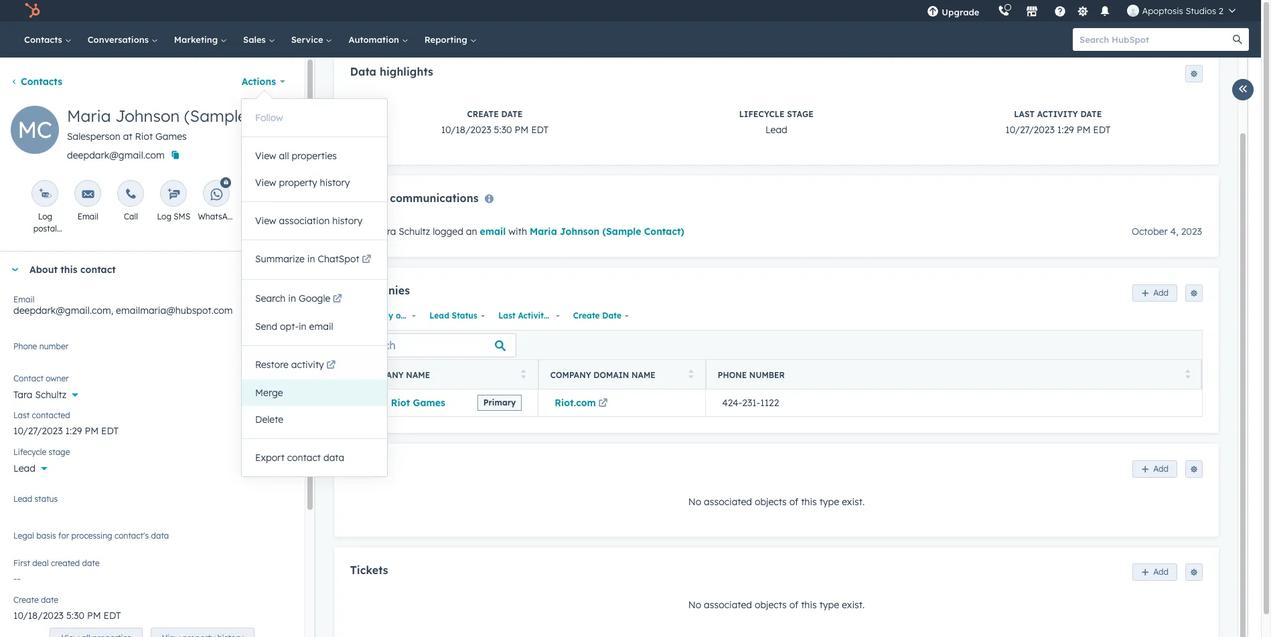 Task type: locate. For each thing, give the bounding box(es) containing it.
1 horizontal spatial contact
[[287, 452, 321, 464]]

contacts
[[24, 34, 65, 45], [21, 76, 62, 88]]

date down first deal created date
[[41, 596, 58, 606]]

schultz down contact owner
[[35, 389, 67, 401]]

1 horizontal spatial email
[[77, 212, 98, 222]]

1 objects from the top
[[755, 496, 787, 508]]

link opens in a new window image inside restore activity link
[[326, 358, 336, 374]]

summarize in chatspot
[[255, 253, 359, 265]]

0 horizontal spatial maria
[[67, 106, 111, 126]]

number
[[749, 370, 785, 380]]

1 vertical spatial maria
[[530, 226, 557, 238]]

0 vertical spatial of
[[789, 496, 798, 508]]

0 vertical spatial email
[[77, 212, 98, 222]]

Last contacted text field
[[13, 419, 291, 440]]

delete button
[[242, 407, 387, 433]]

1 vertical spatial schultz
[[35, 389, 67, 401]]

press to sort. image down "last activity date" popup button
[[521, 369, 526, 379]]

link opens in a new window image
[[362, 255, 371, 265], [333, 292, 342, 308], [333, 295, 342, 305], [326, 361, 336, 371], [598, 399, 608, 409], [598, 399, 608, 409]]

1 horizontal spatial lifecycle
[[739, 109, 785, 119]]

follow
[[255, 112, 283, 124]]

1 vertical spatial (sample
[[602, 226, 641, 238]]

edt right 5:30
[[531, 124, 549, 136]]

2 exist. from the top
[[842, 599, 865, 611]]

phone left number
[[13, 342, 37, 352]]

1 type from the top
[[820, 496, 839, 508]]

data
[[350, 65, 376, 78]]

maria johnson (sample contact) link
[[530, 226, 684, 238]]

riot right at
[[135, 131, 153, 143]]

link opens in a new window image for restore activity
[[326, 358, 336, 374]]

last for last contacted
[[13, 411, 30, 421]]

owner up "tara schultz"
[[46, 374, 69, 384]]

riot.com
[[555, 397, 596, 409]]

last right status
[[498, 311, 516, 321]]

of for deals
[[789, 496, 798, 508]]

whatsapp image
[[211, 188, 223, 201]]

menu item
[[989, 0, 991, 21]]

create for create date
[[13, 596, 39, 606]]

1 vertical spatial view
[[255, 177, 276, 189]]

view left all
[[255, 150, 276, 162]]

legal
[[13, 531, 34, 541]]

0 vertical spatial add
[[1153, 288, 1169, 298]]

company owner button
[[350, 308, 421, 325]]

1 no associated objects of this type exist. from the top
[[688, 496, 865, 508]]

contact inside button
[[287, 452, 321, 464]]

schultz down recent communications
[[399, 226, 430, 238]]

phone number
[[718, 370, 785, 380]]

1 vertical spatial link opens in a new window image
[[326, 358, 336, 374]]

activity left create date
[[518, 311, 549, 321]]

date
[[501, 109, 523, 119], [1081, 109, 1102, 119], [551, 311, 570, 321], [602, 311, 621, 321]]

apoptosis studios 2 button
[[1119, 0, 1244, 21]]

2 horizontal spatial in
[[307, 253, 315, 265]]

an
[[466, 226, 477, 238]]

0 horizontal spatial lifecycle
[[13, 447, 46, 457]]

1 horizontal spatial create
[[467, 109, 499, 119]]

1 press to sort. element from the left
[[521, 369, 526, 381]]

1 vertical spatial create
[[573, 311, 600, 321]]

help button
[[1049, 0, 1072, 21]]

contact's
[[115, 531, 149, 541]]

1 associated from the top
[[704, 496, 752, 508]]

2 no associated objects of this type exist. from the top
[[688, 599, 865, 611]]

created
[[51, 559, 80, 569]]

phone number
[[13, 342, 68, 352]]

1 view from the top
[[255, 150, 276, 162]]

2 no from the top
[[688, 599, 701, 611]]

1 edt from the left
[[531, 124, 549, 136]]

games inside maria johnson (sample contact) salesperson at riot games
[[155, 131, 187, 143]]

0 vertical spatial activity
[[1037, 109, 1078, 119]]

conversations
[[88, 34, 151, 45]]

2 horizontal spatial last
[[1014, 109, 1035, 119]]

create down first
[[13, 596, 39, 606]]

(sample
[[184, 106, 247, 126], [602, 226, 641, 238]]

exist. for deals
[[842, 496, 865, 508]]

activity for last activity date
[[518, 311, 549, 321]]

stage
[[787, 109, 814, 119]]

add button
[[1133, 285, 1177, 302], [1133, 460, 1177, 478], [1133, 564, 1177, 581]]

company
[[355, 311, 393, 321], [363, 370, 404, 380], [550, 370, 591, 380]]

Search search field
[[353, 333, 516, 357]]

1 horizontal spatial date
[[82, 559, 100, 569]]

link opens in a new window image right chatspot
[[362, 252, 371, 269]]

1 horizontal spatial maria
[[530, 226, 557, 238]]

in
[[307, 253, 315, 265], [288, 293, 296, 305], [299, 321, 307, 333]]

1 vertical spatial contact
[[287, 452, 321, 464]]

1 horizontal spatial activity
[[1037, 109, 1078, 119]]

data highlights
[[350, 65, 433, 78]]

create inside popup button
[[573, 311, 600, 321]]

lifecycle inside lifecycle stage lead
[[739, 109, 785, 119]]

log for log postal mail
[[38, 212, 52, 222]]

data right the contact's
[[151, 531, 169, 541]]

settings link
[[1075, 4, 1091, 18]]

email inside send opt-in email button
[[309, 321, 333, 333]]

sms
[[174, 212, 190, 222]]

pm right 1:29
[[1077, 124, 1091, 136]]

last activity date 10/27/2023 1:29 pm edt
[[1005, 109, 1111, 136]]

history
[[320, 177, 350, 189], [332, 215, 362, 227]]

lead inside popup button
[[429, 311, 449, 321]]

legal basis for processing contact's data
[[13, 531, 169, 541]]

riot down company name
[[391, 397, 410, 409]]

0 horizontal spatial email
[[13, 295, 34, 305]]

history down view all properties link
[[320, 177, 350, 189]]

edt
[[531, 124, 549, 136], [1093, 124, 1111, 136]]

tickets
[[350, 564, 388, 577]]

2 objects from the top
[[755, 599, 787, 611]]

(sample inside maria johnson (sample contact) salesperson at riot games
[[184, 106, 247, 126]]

email
[[77, 212, 98, 222], [13, 295, 34, 305]]

0 horizontal spatial riot
[[135, 131, 153, 143]]

1 pm from the left
[[515, 124, 529, 136]]

2 of from the top
[[789, 599, 798, 611]]

0 vertical spatial view
[[255, 150, 276, 162]]

company owner
[[355, 311, 421, 321]]

3 add button from the top
[[1133, 564, 1177, 581]]

press to sort. element
[[521, 369, 526, 381], [689, 369, 694, 381], [1185, 369, 1190, 381]]

1 horizontal spatial last
[[498, 311, 516, 321]]

lifecycle stage lead
[[739, 109, 814, 136]]

summarize in chatspot link
[[242, 246, 387, 274]]

date
[[82, 559, 100, 569], [41, 596, 58, 606]]

0 vertical spatial contacts
[[24, 34, 65, 45]]

contact) inside maria johnson (sample contact) salesperson at riot games
[[251, 106, 317, 126]]

0 horizontal spatial date
[[41, 596, 58, 606]]

history down recent
[[332, 215, 362, 227]]

0 vertical spatial games
[[155, 131, 187, 143]]

hubspot image
[[24, 3, 40, 19]]

0 vertical spatial contact
[[80, 264, 116, 276]]

0 horizontal spatial in
[[288, 293, 296, 305]]

games down name
[[413, 397, 445, 409]]

data inside button
[[323, 452, 344, 464]]

0 vertical spatial type
[[820, 496, 839, 508]]

company domain name
[[550, 370, 656, 380]]

add for deals
[[1153, 464, 1169, 474]]

owner down companies
[[396, 311, 421, 321]]

games right at
[[155, 131, 187, 143]]

0 horizontal spatial log
[[38, 212, 52, 222]]

tara
[[377, 226, 396, 238], [13, 389, 32, 401]]

log inside "log postal mail"
[[38, 212, 52, 222]]

contact up email deepdark@gmail.com, emailmaria@hubspot.com
[[80, 264, 116, 276]]

owner inside popup button
[[396, 311, 421, 321]]

riot games link
[[391, 397, 445, 409]]

merge button
[[242, 380, 387, 407]]

1 horizontal spatial log
[[157, 212, 171, 222]]

0 vertical spatial add button
[[1133, 285, 1177, 302]]

0 vertical spatial history
[[320, 177, 350, 189]]

0 vertical spatial (sample
[[184, 106, 247, 126]]

type for deals
[[820, 496, 839, 508]]

1 vertical spatial no
[[688, 599, 701, 611]]

no for deals
[[688, 496, 701, 508]]

2 press to sort. element from the left
[[689, 369, 694, 381]]

1 vertical spatial email
[[13, 295, 34, 305]]

sales link
[[235, 21, 283, 58]]

no associated objects of this type exist. for tickets
[[688, 599, 865, 611]]

1 no from the top
[[688, 496, 701, 508]]

date right created
[[82, 559, 100, 569]]

stage
[[49, 447, 70, 457]]

activity for last activity date 10/27/2023 1:29 pm edt
[[1037, 109, 1078, 119]]

1 horizontal spatial riot
[[391, 397, 410, 409]]

2 add from the top
[[1153, 464, 1169, 474]]

objects for tickets
[[755, 599, 787, 611]]

view left the property
[[255, 177, 276, 189]]

activity inside "last activity date" popup button
[[518, 311, 549, 321]]

in down the 'search in google'
[[299, 321, 307, 333]]

2 view from the top
[[255, 177, 276, 189]]

status
[[35, 494, 58, 504]]

lead inside popup button
[[13, 463, 35, 475]]

2 vertical spatial in
[[299, 321, 307, 333]]

link opens in a new window image inside the summarize in chatspot link
[[362, 252, 371, 269]]

1 of from the top
[[789, 496, 798, 508]]

1 vertical spatial data
[[151, 531, 169, 541]]

1 log from the left
[[38, 212, 52, 222]]

1 horizontal spatial tara
[[377, 226, 396, 238]]

activity
[[1037, 109, 1078, 119], [518, 311, 549, 321]]

0 horizontal spatial press to sort. image
[[521, 369, 526, 379]]

0 vertical spatial tara
[[377, 226, 396, 238]]

2 vertical spatial last
[[13, 411, 30, 421]]

search in google
[[255, 293, 330, 305]]

2 vertical spatial view
[[255, 215, 276, 227]]

1 vertical spatial date
[[41, 596, 58, 606]]

send opt-in email button
[[242, 313, 387, 340]]

edt right 1:29
[[1093, 124, 1111, 136]]

maria up salesperson
[[67, 106, 111, 126]]

press to sort. element for company name
[[521, 369, 526, 381]]

0 horizontal spatial schultz
[[35, 389, 67, 401]]

1 vertical spatial activity
[[518, 311, 549, 321]]

create up 10/18/2023
[[467, 109, 499, 119]]

0 vertical spatial in
[[307, 253, 315, 265]]

call
[[124, 212, 138, 222]]

add button for deals
[[1133, 460, 1177, 478]]

link opens in a new window image
[[362, 252, 371, 269], [326, 358, 336, 374]]

last inside the last activity date 10/27/2023 1:29 pm edt
[[1014, 109, 1035, 119]]

1 vertical spatial add
[[1153, 464, 1169, 474]]

1 horizontal spatial press to sort. image
[[689, 369, 694, 379]]

last inside "last activity date" popup button
[[498, 311, 516, 321]]

in right the search
[[288, 293, 296, 305]]

0 horizontal spatial contact)
[[251, 106, 317, 126]]

create for create date
[[573, 311, 600, 321]]

1 vertical spatial objects
[[755, 599, 787, 611]]

last down "tara schultz"
[[13, 411, 30, 421]]

1 exist. from the top
[[842, 496, 865, 508]]

0 vertical spatial no associated objects of this type exist.
[[688, 496, 865, 508]]

contact right "export" in the bottom left of the page
[[287, 452, 321, 464]]

0 vertical spatial associated
[[704, 496, 752, 508]]

contact
[[80, 264, 116, 276], [287, 452, 321, 464]]

view left the association
[[255, 215, 276, 227]]

view for view association history
[[255, 215, 276, 227]]

0 vertical spatial contact)
[[251, 106, 317, 126]]

studios
[[1186, 5, 1216, 16]]

1 vertical spatial add button
[[1133, 460, 1177, 478]]

email down the search in google link
[[309, 321, 333, 333]]

link opens in a new window image inside restore activity link
[[326, 361, 336, 371]]

activity inside the last activity date 10/27/2023 1:29 pm edt
[[1037, 109, 1078, 119]]

create date button
[[568, 308, 633, 325]]

1 vertical spatial owner
[[46, 374, 69, 384]]

phone for phone number
[[13, 342, 37, 352]]

1 add button from the top
[[1133, 285, 1177, 302]]

company inside popup button
[[355, 311, 393, 321]]

1 vertical spatial contact)
[[644, 226, 684, 238]]

press to sort. image
[[521, 369, 526, 379], [689, 369, 694, 379]]

1 vertical spatial phone
[[718, 370, 747, 380]]

type for tickets
[[820, 599, 839, 611]]

2 log from the left
[[157, 212, 171, 222]]

create right "last activity date"
[[573, 311, 600, 321]]

marketplaces button
[[1018, 0, 1046, 21]]

company up riot.com
[[550, 370, 591, 380]]

lead for lead status
[[429, 311, 449, 321]]

link opens in a new window image inside the summarize in chatspot link
[[362, 255, 371, 265]]

contact inside dropdown button
[[80, 264, 116, 276]]

johnson right with
[[560, 226, 600, 238]]

email down caret icon
[[13, 295, 34, 305]]

email for email deepdark@gmail.com, emailmaria@hubspot.com
[[13, 295, 34, 305]]

schultz for tara schultz
[[35, 389, 67, 401]]

last activity date
[[498, 311, 570, 321]]

2 vertical spatial create
[[13, 596, 39, 606]]

2 pm from the left
[[1077, 124, 1091, 136]]

create inside create date 10/18/2023 5:30 pm edt
[[467, 109, 499, 119]]

1 horizontal spatial johnson
[[560, 226, 600, 238]]

tara inside popup button
[[13, 389, 32, 401]]

email inside email deepdark@gmail.com, emailmaria@hubspot.com
[[13, 295, 34, 305]]

last for last activity date
[[498, 311, 516, 321]]

1 add from the top
[[1153, 288, 1169, 298]]

actions button
[[233, 68, 294, 95]]

2 press to sort. image from the left
[[689, 369, 694, 379]]

view association history link
[[242, 208, 387, 234]]

date inside the last activity date 10/27/2023 1:29 pm edt
[[1081, 109, 1102, 119]]

google
[[299, 293, 330, 305]]

hubspot link
[[16, 3, 50, 19]]

10/27/2023
[[1005, 124, 1055, 136]]

0 horizontal spatial contact
[[80, 264, 116, 276]]

menu
[[918, 0, 1245, 21]]

press to sort. image right name
[[689, 369, 694, 379]]

objects
[[755, 496, 787, 508], [755, 599, 787, 611]]

company for company name
[[363, 370, 404, 380]]

4,
[[1170, 226, 1179, 238]]

last up 10/27/2023
[[1014, 109, 1035, 119]]

0 vertical spatial objects
[[755, 496, 787, 508]]

0 horizontal spatial last
[[13, 411, 30, 421]]

log up postal
[[38, 212, 52, 222]]

0 horizontal spatial create
[[13, 596, 39, 606]]

1 vertical spatial email
[[309, 321, 333, 333]]

johnson inside maria johnson (sample contact) salesperson at riot games
[[115, 106, 180, 126]]

press to sort. element for phone number
[[1185, 369, 1190, 381]]

tara for tara schultz
[[13, 389, 32, 401]]

pm right 5:30
[[515, 124, 529, 136]]

1 horizontal spatial data
[[323, 452, 344, 464]]

2 associated from the top
[[704, 599, 752, 611]]

automation link
[[341, 21, 416, 58]]

0 horizontal spatial owner
[[46, 374, 69, 384]]

lifecycle stage
[[13, 447, 70, 457]]

1 vertical spatial no associated objects of this type exist.
[[688, 599, 865, 611]]

about this contact button
[[0, 252, 291, 288]]

1 horizontal spatial phone
[[718, 370, 747, 380]]

1 press to sort. image from the left
[[521, 369, 526, 379]]

1 vertical spatial exist.
[[842, 599, 865, 611]]

0 vertical spatial date
[[82, 559, 100, 569]]

contacts link
[[16, 21, 80, 58], [11, 76, 62, 88]]

data left the "deals" in the left bottom of the page
[[323, 452, 344, 464]]

this inside about this contact dropdown button
[[60, 264, 77, 276]]

automation
[[349, 34, 402, 45]]

1 vertical spatial type
[[820, 599, 839, 611]]

1 vertical spatial this
[[801, 496, 817, 508]]

tara down recent
[[377, 226, 396, 238]]

of for tickets
[[789, 599, 798, 611]]

2 type from the top
[[820, 599, 839, 611]]

0 vertical spatial lifecycle
[[739, 109, 785, 119]]

view for view all properties
[[255, 150, 276, 162]]

tara schultz button
[[13, 382, 291, 404]]

october
[[1132, 226, 1168, 238]]

contact owner
[[13, 374, 69, 384]]

1122
[[760, 397, 779, 409]]

johnson up at
[[115, 106, 180, 126]]

0 vertical spatial data
[[323, 452, 344, 464]]

log left sms
[[157, 212, 171, 222]]

0 horizontal spatial johnson
[[115, 106, 180, 126]]

231-
[[742, 397, 760, 409]]

1 vertical spatial history
[[332, 215, 362, 227]]

tara schultz
[[13, 389, 67, 401]]

company left name
[[363, 370, 404, 380]]

no for tickets
[[688, 599, 701, 611]]

2 add button from the top
[[1133, 460, 1177, 478]]

1 vertical spatial johnson
[[560, 226, 600, 238]]

log sms
[[157, 212, 190, 222]]

email right the an at the left top of page
[[480, 226, 506, 238]]

email down email image
[[77, 212, 98, 222]]

last
[[1014, 109, 1035, 119], [498, 311, 516, 321], [13, 411, 30, 421]]

activity up 1:29
[[1037, 109, 1078, 119]]

marketplaces image
[[1026, 6, 1038, 18]]

in left chatspot
[[307, 253, 315, 265]]

tara down contact
[[13, 389, 32, 401]]

0 vertical spatial maria
[[67, 106, 111, 126]]

2 edt from the left
[[1093, 124, 1111, 136]]

no
[[688, 496, 701, 508], [688, 599, 701, 611]]

tara for tara schultz logged an email with maria johnson (sample contact)
[[377, 226, 396, 238]]

maria right with
[[530, 226, 557, 238]]

3 press to sort. element from the left
[[1185, 369, 1190, 381]]

create for create date 10/18/2023 5:30 pm edt
[[467, 109, 499, 119]]

1 vertical spatial games
[[413, 397, 445, 409]]

0 vertical spatial riot
[[135, 131, 153, 143]]

1 horizontal spatial in
[[299, 321, 307, 333]]

0 horizontal spatial (sample
[[184, 106, 247, 126]]

link opens in a new window image right activity
[[326, 358, 336, 374]]

association
[[279, 215, 330, 227]]

0 vertical spatial link opens in a new window image
[[362, 252, 371, 269]]

phone up the 424-
[[718, 370, 747, 380]]

schultz inside popup button
[[35, 389, 67, 401]]

help image
[[1054, 6, 1067, 18]]

0 vertical spatial johnson
[[115, 106, 180, 126]]

of
[[789, 496, 798, 508], [789, 599, 798, 611]]

0 vertical spatial phone
[[13, 342, 37, 352]]

company down companies
[[355, 311, 393, 321]]

0 horizontal spatial link opens in a new window image
[[326, 358, 336, 374]]

owner for company owner
[[396, 311, 421, 321]]

3 add from the top
[[1153, 567, 1169, 577]]

0 horizontal spatial email
[[309, 321, 333, 333]]

3 view from the top
[[255, 215, 276, 227]]

apoptosis studios 2
[[1142, 5, 1224, 16]]

call image
[[125, 188, 137, 201]]

2 horizontal spatial create
[[573, 311, 600, 321]]



Task type: vqa. For each thing, say whether or not it's contained in the screenshot.
visitors
no



Task type: describe. For each thing, give the bounding box(es) containing it.
reporting link
[[416, 21, 485, 58]]

tara schultz image
[[1127, 5, 1140, 17]]

in for search
[[288, 293, 296, 305]]

riot.com link
[[555, 397, 610, 409]]

schultz for tara schultz logged an email with maria johnson (sample contact)
[[399, 226, 430, 238]]

emailmaria@hubspot.com
[[116, 305, 233, 317]]

recent communications
[[350, 192, 479, 205]]

log sms image
[[168, 188, 180, 201]]

add button for tickets
[[1133, 564, 1177, 581]]

First deal created date text field
[[13, 567, 291, 588]]

424-
[[722, 397, 742, 409]]

add for tickets
[[1153, 567, 1169, 577]]

domain
[[594, 370, 629, 380]]

press to sort. image for company name
[[521, 369, 526, 379]]

create date 10/18/2023 5:30 pm edt
[[441, 109, 549, 136]]

at
[[123, 131, 132, 143]]

first
[[13, 559, 30, 569]]

add for companies
[[1153, 288, 1169, 298]]

1 vertical spatial contacts
[[21, 76, 62, 88]]

company for company domain name
[[550, 370, 591, 380]]

2
[[1219, 5, 1224, 16]]

log for log sms
[[157, 212, 171, 222]]

menu containing apoptosis studios 2
[[918, 0, 1245, 21]]

settings image
[[1077, 6, 1089, 18]]

with
[[509, 226, 527, 238]]

caret image
[[11, 268, 19, 272]]

processing
[[71, 531, 112, 541]]

maria johnson (sample contact) salesperson at riot games
[[67, 106, 317, 143]]

1 horizontal spatial (sample
[[602, 226, 641, 238]]

Create date text field
[[13, 604, 291, 625]]

last contacted
[[13, 411, 70, 421]]

export contact data
[[255, 452, 344, 464]]

about this contact
[[29, 264, 116, 276]]

service link
[[283, 21, 341, 58]]

last for last activity date 10/27/2023 1:29 pm edt
[[1014, 109, 1035, 119]]

restore
[[255, 359, 289, 371]]

october 4, 2023
[[1132, 226, 1202, 238]]

view association history
[[255, 215, 362, 227]]

primary
[[483, 398, 516, 408]]

export contact data button
[[242, 445, 387, 471]]

lead inside lifecycle stage lead
[[765, 124, 787, 136]]

link opens in a new window image for restore activity
[[326, 361, 336, 371]]

deepdark@gmail.com,
[[13, 305, 113, 317]]

opt-
[[280, 321, 299, 333]]

associated for deals
[[704, 496, 752, 508]]

deal
[[32, 559, 49, 569]]

no associated objects of this type exist. for deals
[[688, 496, 865, 508]]

1 horizontal spatial contact)
[[644, 226, 684, 238]]

pm inside the last activity date 10/27/2023 1:29 pm edt
[[1077, 124, 1091, 136]]

email image
[[82, 188, 94, 201]]

1:29
[[1057, 124, 1074, 136]]

Search HubSpot search field
[[1073, 28, 1237, 51]]

associated for tickets
[[704, 599, 752, 611]]

reporting
[[424, 34, 470, 45]]

0 vertical spatial contacts link
[[16, 21, 80, 58]]

lead button
[[13, 455, 291, 478]]

log postal mail
[[33, 212, 57, 246]]

summarize
[[255, 253, 305, 265]]

all
[[279, 150, 289, 162]]

view for view property history
[[255, 177, 276, 189]]

link opens in a new window image for summarize in chatspot
[[362, 252, 371, 269]]

contact
[[13, 374, 43, 384]]

maria inside maria johnson (sample contact) salesperson at riot games
[[67, 106, 111, 126]]

1 horizontal spatial email
[[480, 226, 506, 238]]

press to sort. element for company domain name
[[689, 369, 694, 381]]

mail
[[37, 236, 53, 246]]

history for view property history
[[320, 177, 350, 189]]

phone for phone number
[[718, 370, 747, 380]]

1 vertical spatial riot
[[391, 397, 410, 409]]

in for summarize
[[307, 253, 315, 265]]

press to sort. image for company domain name
[[689, 369, 694, 379]]

basis
[[36, 531, 56, 541]]

lead for lead
[[13, 463, 35, 475]]

pm inside create date 10/18/2023 5:30 pm edt
[[515, 124, 529, 136]]

lifecycle for lifecycle stage
[[13, 447, 46, 457]]

press to sort. image
[[1185, 369, 1190, 379]]

name
[[632, 370, 656, 380]]

owner for contact owner
[[46, 374, 69, 384]]

lead status
[[429, 311, 477, 321]]

email link
[[480, 226, 506, 238]]

tara schultz logged an email with maria johnson (sample contact)
[[377, 226, 684, 238]]

notifications image
[[1099, 6, 1111, 18]]

upgrade image
[[927, 6, 939, 18]]

search
[[255, 293, 286, 305]]

postal
[[33, 224, 57, 234]]

riot inside maria johnson (sample contact) salesperson at riot games
[[135, 131, 153, 143]]

chatspot
[[318, 253, 359, 265]]

properties
[[292, 150, 337, 162]]

Phone number text field
[[13, 340, 291, 366]]

add button for companies
[[1133, 285, 1177, 302]]

upgrade
[[942, 7, 979, 17]]

in inside button
[[299, 321, 307, 333]]

create date
[[573, 311, 621, 321]]

view property history
[[255, 177, 350, 189]]

about
[[29, 264, 58, 276]]

log postal mail image
[[39, 188, 51, 201]]

sales
[[243, 34, 268, 45]]

notifications button
[[1094, 0, 1117, 21]]

send opt-in email
[[255, 321, 333, 333]]

date inside create date 10/18/2023 5:30 pm edt
[[501, 109, 523, 119]]

first deal created date
[[13, 559, 100, 569]]

name
[[406, 370, 430, 380]]

link opens in a new window image for summarize in chatspot
[[362, 255, 371, 265]]

edt inside the last activity date 10/27/2023 1:29 pm edt
[[1093, 124, 1111, 136]]

0 horizontal spatial data
[[151, 531, 169, 541]]

search image
[[1233, 35, 1242, 44]]

calling icon image
[[998, 5, 1010, 17]]

company for company owner
[[355, 311, 393, 321]]

deals
[[350, 460, 380, 474]]

for
[[58, 531, 69, 541]]

logged
[[433, 226, 463, 238]]

link opens in a new window image for search in google
[[333, 295, 342, 305]]

restore activity link
[[242, 352, 387, 380]]

edt inside create date 10/18/2023 5:30 pm edt
[[531, 124, 549, 136]]

delete
[[255, 414, 283, 426]]

export
[[255, 452, 285, 464]]

lead for lead status
[[13, 494, 32, 504]]

email deepdark@gmail.com, emailmaria@hubspot.com
[[13, 295, 233, 317]]

restore activity
[[255, 359, 324, 371]]

objects for deals
[[755, 496, 787, 508]]

lead status
[[13, 494, 58, 504]]

companies
[[350, 284, 410, 298]]

follow button
[[242, 104, 387, 131]]

riot games
[[391, 397, 445, 409]]

email for email
[[77, 212, 98, 222]]

this for tickets
[[801, 599, 817, 611]]

status
[[452, 311, 477, 321]]

history for view association history
[[332, 215, 362, 227]]

exist. for tickets
[[842, 599, 865, 611]]

search button
[[1226, 28, 1249, 51]]

this for deals
[[801, 496, 817, 508]]

send
[[255, 321, 277, 333]]

calling icon button
[[993, 2, 1016, 19]]

lifecycle for lifecycle stage lead
[[739, 109, 785, 119]]

activity
[[291, 359, 324, 371]]

company name
[[363, 370, 430, 380]]

marketing link
[[166, 21, 235, 58]]

number
[[39, 342, 68, 352]]

10/18/2023
[[441, 124, 491, 136]]

1 vertical spatial contacts link
[[11, 76, 62, 88]]

link opens in a new window image for riot.com
[[598, 399, 608, 409]]



